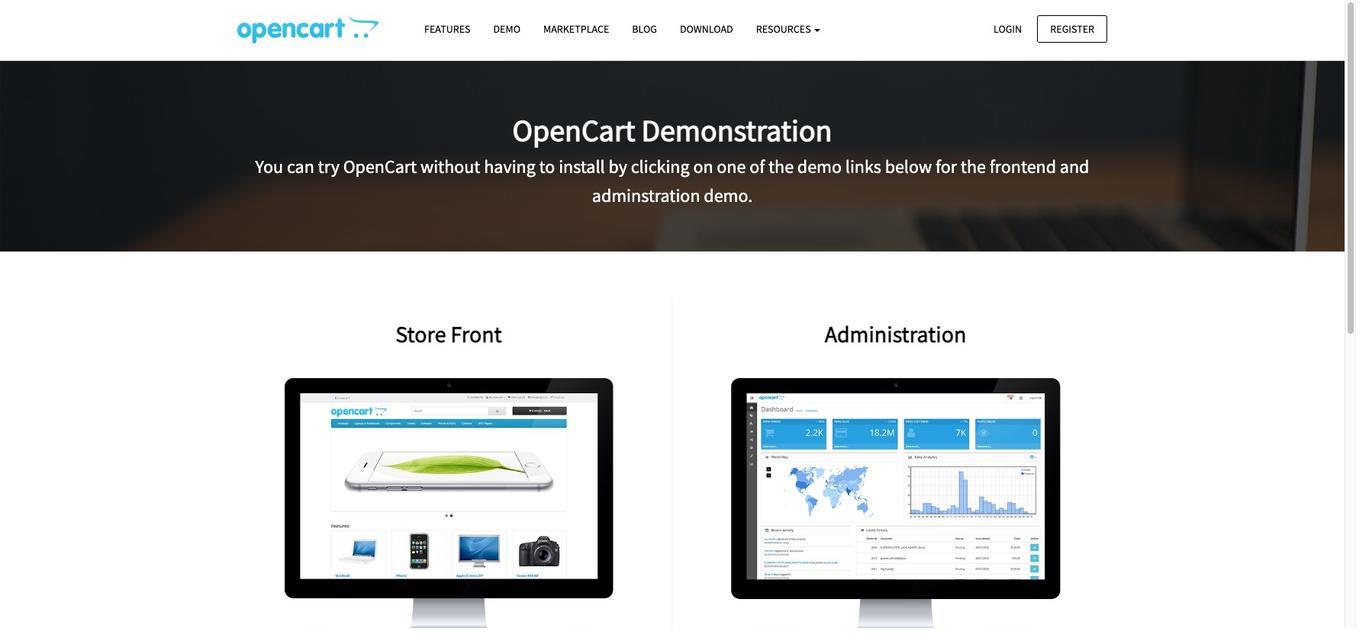 Task type: describe. For each thing, give the bounding box(es) containing it.
to
[[539, 155, 555, 178]]

demo.
[[704, 184, 753, 208]]

clicking
[[631, 155, 690, 178]]

below
[[885, 155, 932, 178]]

login inside login 'link'
[[994, 22, 1022, 35]]

download
[[680, 22, 733, 36]]

of
[[750, 155, 765, 178]]

features link
[[413, 16, 482, 43]]

adminstration
[[592, 184, 700, 208]]

on
[[693, 155, 713, 178]]

having
[[484, 155, 536, 178]]

blog
[[632, 22, 657, 36]]

store front
[[396, 320, 502, 349]]

login link
[[981, 15, 1035, 43]]

features
[[424, 22, 471, 36]]

1 vertical spatial store
[[422, 475, 464, 491]]

can
[[287, 155, 314, 178]]

links
[[846, 155, 882, 178]]

0 vertical spatial store
[[396, 320, 446, 349]]

marketplace
[[543, 22, 609, 36]]

0 vertical spatial administration
[[825, 320, 967, 349]]

marketplace link
[[532, 16, 621, 43]]

front inside view store front link
[[468, 475, 511, 491]]

password:
[[867, 485, 942, 501]]

resources link
[[745, 16, 832, 43]]

try
[[318, 155, 340, 178]]

by
[[609, 155, 627, 178]]

view for store
[[387, 475, 418, 491]]

demo link
[[482, 16, 532, 43]]



Task type: locate. For each thing, give the bounding box(es) containing it.
login
[[994, 22, 1022, 35], [810, 485, 850, 501]]

the
[[769, 155, 794, 178], [961, 155, 986, 178]]

install
[[559, 155, 605, 178]]

&
[[854, 485, 863, 501]]

1 horizontal spatial the
[[961, 155, 986, 178]]

1 the from the left
[[769, 155, 794, 178]]

register
[[1051, 22, 1095, 35]]

administration
[[825, 320, 967, 349], [858, 466, 969, 481]]

login left register
[[994, 22, 1022, 35]]

frontend
[[990, 155, 1056, 178]]

login left &
[[810, 485, 850, 501]]

1 vertical spatial front
[[468, 475, 511, 491]]

you
[[255, 155, 283, 178]]

1 vertical spatial demo
[[946, 485, 981, 501]]

view inside view administration login & password: demo
[[823, 466, 854, 481]]

demo right password:
[[946, 485, 981, 501]]

demonstration
[[641, 111, 832, 149]]

view for administration
[[823, 466, 854, 481]]

the right of
[[769, 155, 794, 178]]

demo inside "opencart demonstration you can try opencart without having to install by clicking on one of the demo links below for the frontend and adminstration demo."
[[798, 155, 842, 178]]

login inside view administration login & password: demo
[[810, 485, 850, 501]]

1 vertical spatial administration
[[858, 466, 969, 481]]

0 horizontal spatial opencart
[[343, 155, 417, 178]]

resources
[[756, 22, 813, 36]]

0 vertical spatial demo
[[798, 155, 842, 178]]

0 horizontal spatial view
[[387, 475, 418, 491]]

for
[[936, 155, 957, 178]]

demo
[[493, 22, 521, 36]]

demo left links
[[798, 155, 842, 178]]

administration inside view administration login & password: demo
[[858, 466, 969, 481]]

view administration login & password: demo
[[810, 466, 981, 501]]

store
[[396, 320, 446, 349], [422, 475, 464, 491]]

0 vertical spatial front
[[451, 320, 502, 349]]

opencart right try
[[343, 155, 417, 178]]

0 vertical spatial login
[[994, 22, 1022, 35]]

opencart - demo image
[[237, 16, 379, 44]]

opencart up install
[[513, 111, 635, 149]]

1 vertical spatial login
[[810, 485, 850, 501]]

without
[[421, 155, 480, 178]]

view store front
[[387, 475, 511, 491]]

1 horizontal spatial opencart
[[513, 111, 635, 149]]

blog link
[[621, 16, 669, 43]]

demo inside view administration login & password: demo
[[946, 485, 981, 501]]

1 horizontal spatial demo
[[946, 485, 981, 501]]

and
[[1060, 155, 1090, 178]]

1 horizontal spatial login
[[994, 22, 1022, 35]]

0 horizontal spatial demo
[[798, 155, 842, 178]]

0 horizontal spatial the
[[769, 155, 794, 178]]

register link
[[1038, 15, 1108, 43]]

download link
[[669, 16, 745, 43]]

2 the from the left
[[961, 155, 986, 178]]

the right for
[[961, 155, 986, 178]]

0 horizontal spatial login
[[810, 485, 850, 501]]

1 vertical spatial opencart
[[343, 155, 417, 178]]

demo
[[798, 155, 842, 178], [946, 485, 981, 501]]

view
[[823, 466, 854, 481], [387, 475, 418, 491]]

one
[[717, 155, 746, 178]]

view store front link
[[226, 298, 672, 629]]

0 vertical spatial opencart
[[513, 111, 635, 149]]

front
[[451, 320, 502, 349], [468, 475, 511, 491]]

opencart demonstration you can try opencart without having to install by clicking on one of the demo links below for the frontend and adminstration demo.
[[255, 111, 1090, 208]]

opencart
[[513, 111, 635, 149], [343, 155, 417, 178]]

1 horizontal spatial view
[[823, 466, 854, 481]]



Task type: vqa. For each thing, say whether or not it's contained in the screenshot.
the Account
no



